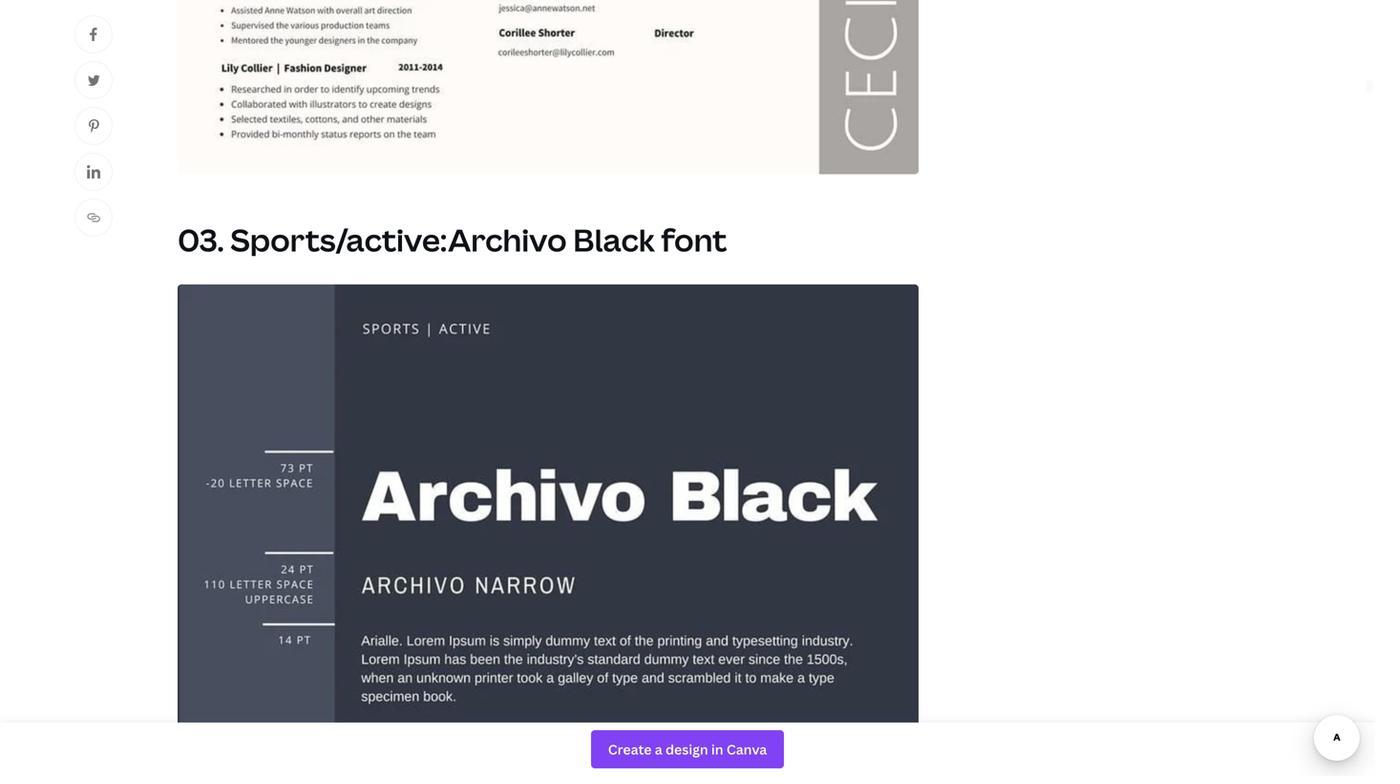 Task type: vqa. For each thing, say whether or not it's contained in the screenshot.
SALES to the top
no



Task type: locate. For each thing, give the bounding box(es) containing it.
font
[[661, 219, 727, 261]]

black
[[573, 219, 655, 261]]

sports/active:archivo
[[230, 219, 567, 261]]



Task type: describe. For each thing, give the bounding box(es) containing it.
03. sports/active:archivo black font
[[178, 219, 727, 261]]

03.
[[178, 219, 224, 261]]



